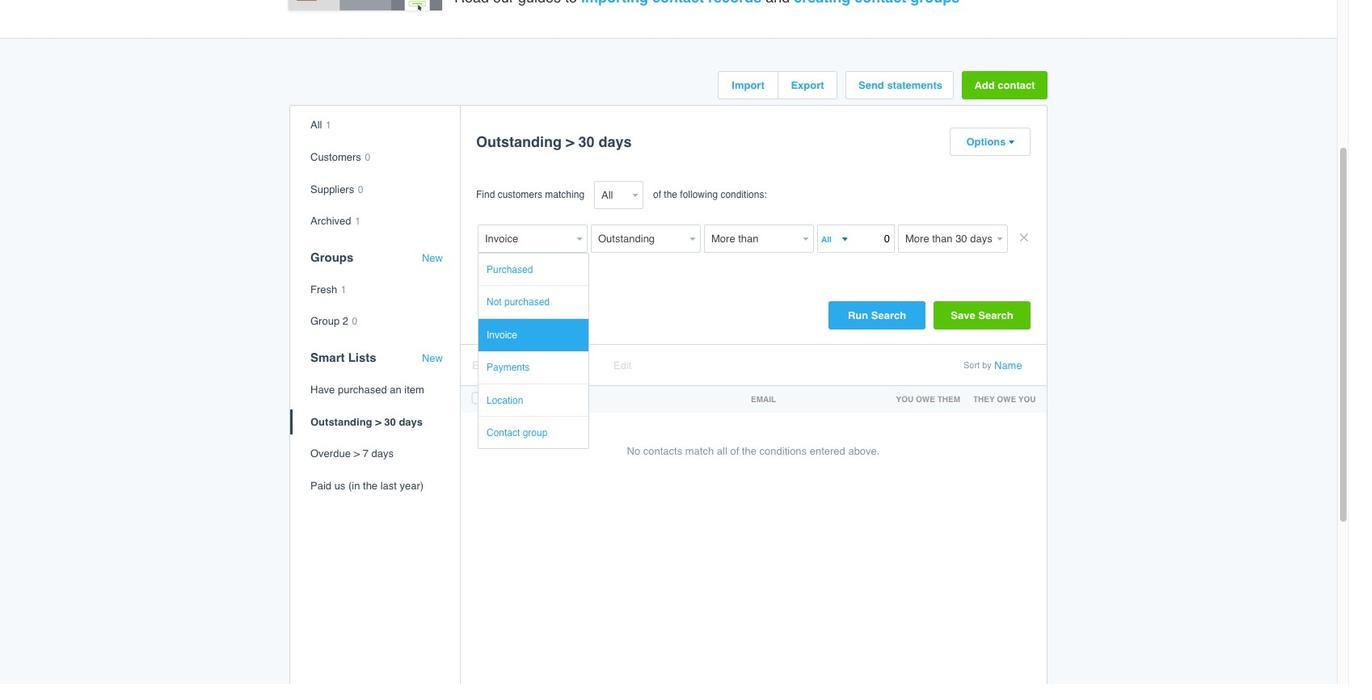 Task type: locate. For each thing, give the bounding box(es) containing it.
1 horizontal spatial add
[[975, 80, 995, 92]]

1 vertical spatial new link
[[422, 353, 443, 365]]

1 horizontal spatial export
[[791, 80, 824, 92]]

purchased
[[505, 297, 550, 308], [338, 384, 387, 396]]

owe right they on the right of page
[[997, 395, 1017, 405]]

days down item
[[399, 416, 423, 428]]

2 new from the top
[[422, 353, 443, 365]]

1 horizontal spatial export button
[[779, 72, 837, 99]]

new link left purchased
[[422, 252, 443, 265]]

+
[[488, 275, 495, 287]]

send
[[859, 80, 884, 92]]

outstanding up overdue > 7 days
[[311, 416, 372, 428]]

1 vertical spatial options button
[[540, 360, 589, 372]]

> down have purchased an item
[[375, 416, 381, 428]]

0 right customers
[[365, 152, 370, 163]]

1 vertical spatial purchased
[[338, 384, 387, 396]]

export left el image
[[472, 360, 503, 372]]

2 vertical spatial days
[[372, 448, 394, 460]]

export button right the import button
[[779, 72, 837, 99]]

search right 'save'
[[979, 310, 1014, 322]]

owe
[[916, 395, 936, 405], [997, 395, 1017, 405]]

> left 7
[[354, 448, 360, 460]]

the
[[664, 190, 678, 201], [742, 446, 757, 458], [363, 480, 378, 492]]

outstanding > 30 days up matching
[[476, 134, 632, 151]]

2 vertical spatial 0
[[352, 316, 358, 328]]

export button
[[779, 72, 837, 99], [472, 360, 516, 372]]

new link
[[422, 252, 443, 265], [422, 353, 443, 365]]

all
[[311, 119, 322, 131]]

2 new link from the top
[[422, 353, 443, 365]]

new for smart lists
[[422, 353, 443, 365]]

new link for groups
[[422, 252, 443, 265]]

1 horizontal spatial you
[[1019, 395, 1036, 405]]

1 vertical spatial add
[[497, 275, 518, 287]]

location
[[487, 395, 523, 406]]

0 horizontal spatial 30
[[384, 416, 396, 428]]

1 right fresh
[[341, 284, 347, 296]]

0 right suppliers
[[358, 184, 363, 195]]

customers
[[498, 190, 543, 201]]

0 vertical spatial purchased
[[505, 297, 550, 308]]

+ add a condition button
[[476, 267, 589, 295]]

customers
[[311, 151, 361, 163]]

find customers matching
[[476, 190, 585, 201]]

you
[[896, 395, 914, 405], [1019, 395, 1036, 405]]

contact group
[[487, 428, 548, 439]]

you owe them
[[896, 395, 961, 405]]

0 horizontal spatial options button
[[540, 360, 589, 372]]

by
[[983, 361, 992, 371]]

name button
[[995, 360, 1023, 372]]

no
[[627, 446, 641, 458]]

0 for customers
[[365, 152, 370, 163]]

0 vertical spatial >
[[566, 134, 575, 151]]

0 inside group 2 0
[[352, 316, 358, 328]]

name
[[995, 360, 1023, 372]]

1 vertical spatial export
[[472, 360, 503, 372]]

2 you from the left
[[1019, 395, 1036, 405]]

sort by name
[[964, 360, 1023, 372]]

purchased down a
[[505, 297, 550, 308]]

> up matching
[[566, 134, 575, 151]]

0 horizontal spatial el image
[[583, 364, 589, 370]]

new
[[422, 252, 443, 264], [422, 353, 443, 365]]

1 vertical spatial 0
[[358, 184, 363, 195]]

owe for you
[[916, 395, 936, 405]]

add right +
[[497, 275, 518, 287]]

options button down add contact button
[[951, 129, 1030, 156]]

1 horizontal spatial options button
[[951, 129, 1030, 156]]

0 inside customers 0
[[365, 152, 370, 163]]

0 vertical spatial outstanding
[[476, 134, 562, 151]]

None text field
[[898, 225, 994, 253], [819, 231, 840, 248], [898, 225, 994, 253], [819, 231, 840, 248]]

1 vertical spatial the
[[742, 446, 757, 458]]

owe left them
[[916, 395, 936, 405]]

add inside button
[[975, 80, 995, 92]]

purchased down lists
[[338, 384, 387, 396]]

1 right archived
[[355, 216, 361, 227]]

30 up matching
[[579, 134, 595, 151]]

1
[[326, 120, 331, 131], [355, 216, 361, 227], [341, 284, 347, 296]]

2 vertical spatial the
[[363, 480, 378, 492]]

above.
[[849, 446, 880, 458]]

1 horizontal spatial days
[[399, 416, 423, 428]]

days right 7
[[372, 448, 394, 460]]

days
[[599, 134, 632, 151], [399, 416, 423, 428], [372, 448, 394, 460]]

0 horizontal spatial you
[[896, 395, 914, 405]]

0 horizontal spatial owe
[[916, 395, 936, 405]]

2 horizontal spatial 1
[[355, 216, 361, 227]]

1 inside all 1
[[326, 120, 331, 131]]

save
[[951, 310, 976, 322]]

statements
[[887, 80, 943, 92]]

1 right all
[[326, 120, 331, 131]]

of right all
[[731, 446, 739, 458]]

the right all
[[742, 446, 757, 458]]

email
[[751, 395, 776, 405]]

of the following conditions:
[[653, 190, 767, 201]]

None text field
[[478, 225, 573, 253], [591, 225, 687, 253], [704, 225, 800, 253], [818, 225, 895, 253], [478, 225, 573, 253], [591, 225, 687, 253], [704, 225, 800, 253], [818, 225, 895, 253]]

condition
[[529, 275, 577, 287]]

contacts
[[643, 446, 683, 458]]

add left contact
[[975, 80, 995, 92]]

0 vertical spatial options button
[[951, 129, 1030, 156]]

0 vertical spatial the
[[664, 190, 678, 201]]

0 horizontal spatial purchased
[[338, 384, 387, 396]]

archived 1
[[311, 215, 361, 227]]

0 horizontal spatial export button
[[472, 360, 516, 372]]

1 inside fresh 1
[[341, 284, 347, 296]]

outstanding
[[476, 134, 562, 151], [311, 416, 372, 428]]

2 search from the left
[[979, 310, 1014, 322]]

1 vertical spatial 30
[[384, 416, 396, 428]]

send statements
[[859, 80, 943, 92]]

export
[[791, 80, 824, 92], [472, 360, 503, 372]]

0 vertical spatial options
[[967, 136, 1006, 148]]

2 vertical spatial 1
[[341, 284, 347, 296]]

0 vertical spatial new
[[422, 252, 443, 264]]

0 vertical spatial 0
[[365, 152, 370, 163]]

export right the import button
[[791, 80, 824, 92]]

the left the following
[[664, 190, 678, 201]]

outstanding > 30 days down have purchased an item
[[311, 416, 423, 428]]

search for run search
[[872, 310, 907, 322]]

0 horizontal spatial of
[[653, 190, 661, 201]]

7
[[363, 448, 369, 460]]

1 horizontal spatial search
[[979, 310, 1014, 322]]

new link up item
[[422, 353, 443, 365]]

1 inside "archived 1"
[[355, 216, 361, 227]]

1 horizontal spatial 1
[[341, 284, 347, 296]]

run search
[[848, 310, 907, 322]]

0 vertical spatial of
[[653, 190, 661, 201]]

1 vertical spatial outstanding > 30 days
[[311, 416, 423, 428]]

options button
[[951, 129, 1030, 156], [540, 360, 589, 372]]

export button down invoice
[[472, 360, 516, 372]]

owe for they
[[997, 395, 1017, 405]]

0 horizontal spatial add
[[497, 275, 518, 287]]

30 down an
[[384, 416, 396, 428]]

fresh
[[311, 284, 337, 296]]

0 vertical spatial 1
[[326, 120, 331, 131]]

1 horizontal spatial purchased
[[505, 297, 550, 308]]

outstanding > 30 days
[[476, 134, 632, 151], [311, 416, 423, 428]]

paid
[[311, 480, 332, 492]]

el image
[[1008, 140, 1014, 146], [583, 364, 589, 370]]

0 vertical spatial 30
[[579, 134, 595, 151]]

1 vertical spatial days
[[399, 416, 423, 428]]

the right (in
[[363, 480, 378, 492]]

options down add contact button
[[967, 136, 1006, 148]]

el image left 'edit'
[[583, 364, 589, 370]]

0 horizontal spatial 1
[[326, 120, 331, 131]]

you left them
[[896, 395, 914, 405]]

1 vertical spatial export button
[[472, 360, 516, 372]]

not purchased
[[487, 297, 550, 308]]

30
[[579, 134, 595, 151], [384, 416, 396, 428]]

0 horizontal spatial search
[[872, 310, 907, 322]]

1 horizontal spatial outstanding > 30 days
[[476, 134, 632, 151]]

following
[[680, 190, 718, 201]]

1 horizontal spatial options
[[967, 136, 1006, 148]]

2 horizontal spatial days
[[599, 134, 632, 151]]

search right run
[[872, 310, 907, 322]]

1 horizontal spatial outstanding
[[476, 134, 562, 151]]

no contacts match all of the conditions entered above.
[[627, 446, 880, 458]]

1 horizontal spatial of
[[731, 446, 739, 458]]

options right el image
[[540, 360, 576, 372]]

days up all text field
[[599, 134, 632, 151]]

0 vertical spatial el image
[[1008, 140, 1014, 146]]

1 horizontal spatial owe
[[997, 395, 1017, 405]]

groups
[[311, 250, 354, 264]]

0 horizontal spatial the
[[363, 480, 378, 492]]

el image for email
[[583, 364, 589, 370]]

suppliers
[[311, 183, 354, 195]]

2 horizontal spatial the
[[742, 446, 757, 458]]

0 horizontal spatial >
[[354, 448, 360, 460]]

2
[[343, 316, 349, 328]]

import button
[[719, 72, 778, 99]]

0 vertical spatial outstanding > 30 days
[[476, 134, 632, 151]]

1 search from the left
[[872, 310, 907, 322]]

0
[[365, 152, 370, 163], [358, 184, 363, 195], [352, 316, 358, 328]]

1 vertical spatial 1
[[355, 216, 361, 227]]

1 vertical spatial outstanding
[[311, 416, 372, 428]]

contact
[[492, 395, 531, 405]]

1 for archived
[[355, 216, 361, 227]]

1 owe from the left
[[916, 395, 936, 405]]

search for save search
[[979, 310, 1014, 322]]

options button right el image
[[540, 360, 589, 372]]

1 vertical spatial options
[[540, 360, 576, 372]]

0 right 2
[[352, 316, 358, 328]]

>
[[566, 134, 575, 151], [375, 416, 381, 428], [354, 448, 360, 460]]

0 vertical spatial new link
[[422, 252, 443, 265]]

1 vertical spatial el image
[[583, 364, 589, 370]]

0 vertical spatial add
[[975, 80, 995, 92]]

you down name
[[1019, 395, 1036, 405]]

of left the following
[[653, 190, 661, 201]]

1 horizontal spatial >
[[375, 416, 381, 428]]

send statements button
[[847, 72, 953, 99]]

outstanding up customers on the left top of the page
[[476, 134, 562, 151]]

1 new from the top
[[422, 252, 443, 264]]

1 horizontal spatial el image
[[1008, 140, 1014, 146]]

search
[[872, 310, 907, 322], [979, 310, 1014, 322]]

last
[[381, 480, 397, 492]]

1 vertical spatial new
[[422, 353, 443, 365]]

payments
[[487, 362, 530, 374]]

1 vertical spatial of
[[731, 446, 739, 458]]

invoice
[[487, 330, 518, 341]]

el image down contact
[[1008, 140, 1014, 146]]

0 inside suppliers 0
[[358, 184, 363, 195]]

add contact
[[975, 80, 1036, 92]]

2 owe from the left
[[997, 395, 1017, 405]]

they owe you
[[974, 395, 1036, 405]]

0 horizontal spatial export
[[472, 360, 503, 372]]

0 horizontal spatial options
[[540, 360, 576, 372]]

1 new link from the top
[[422, 252, 443, 265]]

0 horizontal spatial outstanding
[[311, 416, 372, 428]]



Task type: describe. For each thing, give the bounding box(es) containing it.
1 for all
[[326, 120, 331, 131]]

purchased
[[487, 264, 533, 276]]

0 vertical spatial export button
[[779, 72, 837, 99]]

have purchased an item
[[311, 384, 424, 396]]

run
[[848, 310, 869, 322]]

save search
[[951, 310, 1014, 322]]

new link for smart lists
[[422, 353, 443, 365]]

options for of the following conditions:
[[967, 136, 1006, 148]]

options button for of the following conditions:
[[951, 129, 1030, 156]]

smart lists
[[311, 351, 377, 365]]

paid us (in the last year)
[[311, 480, 424, 492]]

conditions:
[[721, 190, 767, 201]]

2 vertical spatial >
[[354, 448, 360, 460]]

suppliers 0
[[311, 183, 363, 195]]

overdue
[[311, 448, 351, 460]]

smart
[[311, 351, 345, 365]]

purchased for smart lists
[[338, 384, 387, 396]]

(in
[[348, 480, 360, 492]]

0 vertical spatial days
[[599, 134, 632, 151]]

add inside button
[[497, 275, 518, 287]]

1 you from the left
[[896, 395, 914, 405]]

item
[[405, 384, 424, 396]]

find
[[476, 190, 495, 201]]

2 horizontal spatial >
[[566, 134, 575, 151]]

0 horizontal spatial outstanding > 30 days
[[311, 416, 423, 428]]

archived
[[311, 215, 351, 227]]

run search button
[[829, 302, 926, 330]]

match
[[686, 446, 714, 458]]

All text field
[[594, 181, 629, 210]]

sort
[[964, 361, 980, 371]]

fresh 1
[[311, 284, 347, 296]]

group
[[311, 316, 340, 328]]

contact
[[998, 80, 1036, 92]]

an
[[390, 384, 402, 396]]

1 for fresh
[[341, 284, 347, 296]]

group 2 0
[[311, 316, 358, 328]]

el image for of the following conditions:
[[1008, 140, 1014, 146]]

matching
[[545, 190, 585, 201]]

they
[[974, 395, 995, 405]]

conditions
[[760, 446, 807, 458]]

options for email
[[540, 360, 576, 372]]

a
[[520, 275, 526, 287]]

customers 0
[[311, 151, 370, 163]]

entered
[[810, 446, 846, 458]]

1 horizontal spatial the
[[664, 190, 678, 201]]

1 vertical spatial >
[[375, 416, 381, 428]]

year)
[[400, 480, 424, 492]]

us
[[334, 480, 346, 492]]

1 horizontal spatial 30
[[579, 134, 595, 151]]

them
[[938, 395, 961, 405]]

lists
[[348, 351, 377, 365]]

0 horizontal spatial days
[[372, 448, 394, 460]]

add contact button
[[962, 71, 1048, 100]]

not
[[487, 297, 502, 308]]

el image
[[509, 364, 516, 370]]

import
[[732, 80, 765, 92]]

+ add a condition
[[488, 275, 577, 287]]

all 1
[[311, 119, 331, 131]]

0 for suppliers
[[358, 184, 363, 195]]

contact
[[487, 428, 520, 439]]

0 vertical spatial export
[[791, 80, 824, 92]]

save search button
[[934, 302, 1031, 330]]

group
[[523, 428, 548, 439]]

overdue > 7 days
[[311, 448, 394, 460]]

new for groups
[[422, 252, 443, 264]]

edit button
[[614, 360, 632, 372]]

purchased for purchased
[[505, 297, 550, 308]]

all
[[717, 446, 728, 458]]

edit
[[614, 360, 632, 372]]

options button for email
[[540, 360, 589, 372]]

have
[[311, 384, 335, 396]]



Task type: vqa. For each thing, say whether or not it's contained in the screenshot.
LooperToo on the top left of the page
no



